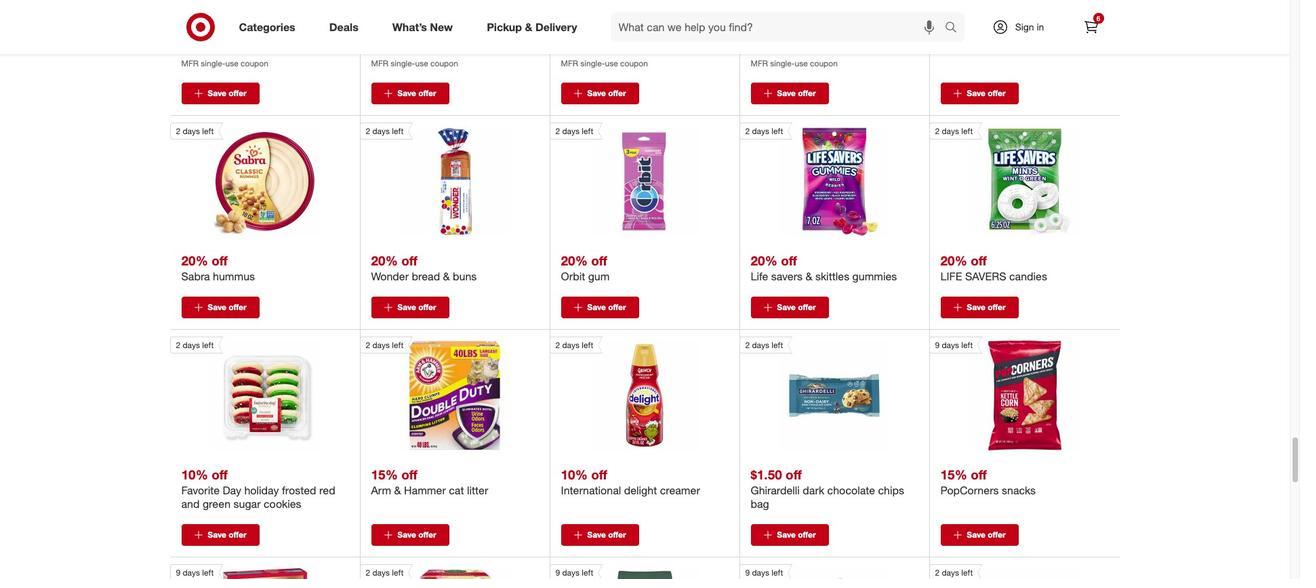 Task type: locate. For each thing, give the bounding box(es) containing it.
1 use from the left
[[225, 58, 239, 68]]

20% for 20% off general mills holiday cereals
[[941, 22, 968, 37]]

sabra
[[181, 270, 210, 283]]

save offer button for 20% off life savers & skittles gummies
[[751, 297, 829, 319]]

2 for 10% off international delight creamer
[[556, 340, 560, 351]]

coupon down enhancer
[[621, 58, 648, 68]]

use
[[225, 58, 239, 68], [415, 58, 428, 68], [605, 58, 618, 68], [795, 58, 808, 68]]

1 single- from the left
[[201, 58, 225, 68]]

$2 for gain flings laundry detergent
[[181, 22, 195, 37]]

off inside the 20% off life savers candies
[[971, 253, 987, 268]]

9
[[935, 340, 940, 351], [176, 568, 181, 578], [556, 568, 560, 578], [746, 568, 750, 578]]

clear
[[799, 39, 834, 52]]

off for $2 off gain flings laundry detergent mfr single-use coupon
[[198, 22, 215, 37]]

off for 20% off life savers & skittles gummies
[[781, 253, 797, 268]]

1 coupon from the left
[[241, 58, 268, 68]]

2 for 15% off arm & hammer cat litter
[[366, 340, 370, 351]]

off inside 20% off life savers & skittles gummies
[[781, 253, 797, 268]]

15%
[[371, 467, 398, 483], [941, 467, 968, 483]]

2 days left for 10% off favorite day holiday frosted red and green sugar cookies
[[176, 340, 214, 351]]

2 days left for 15% off arm & hammer cat litter
[[366, 340, 404, 351]]

2 days left for 20% off sabra hummus
[[176, 126, 214, 136]]

& left buns
[[443, 270, 450, 283]]

save offer button for 10% off international delight creamer
[[561, 525, 639, 547]]

1 10% from the left
[[181, 467, 208, 483]]

4 mfr from the left
[[751, 58, 768, 68]]

off for 10% off international delight creamer
[[591, 467, 607, 483]]

gain
[[181, 39, 204, 52], [561, 39, 584, 52]]

single-
[[201, 58, 225, 68], [391, 58, 415, 68], [581, 58, 605, 68], [771, 58, 795, 68]]

single- down clean
[[771, 58, 795, 68]]

fabric
[[587, 39, 614, 52]]

2
[[176, 126, 181, 136], [366, 126, 370, 136], [556, 126, 560, 136], [746, 126, 750, 136], [935, 126, 940, 136], [176, 340, 181, 351], [366, 340, 370, 351], [556, 340, 560, 351], [746, 340, 750, 351], [366, 568, 370, 578], [935, 568, 940, 578]]

& right pickup
[[525, 20, 533, 34]]

favorite
[[181, 484, 220, 498]]

save for 15% off popcorners snacks
[[967, 530, 986, 540]]

bag
[[751, 498, 769, 511]]

6
[[1097, 14, 1101, 22]]

save offer button
[[181, 83, 259, 104], [371, 83, 449, 104], [561, 83, 639, 104], [751, 83, 829, 104], [941, 83, 1019, 104], [181, 297, 259, 319], [371, 297, 449, 319], [561, 297, 639, 319], [751, 297, 829, 319], [941, 297, 1019, 319], [181, 525, 259, 547], [371, 525, 449, 547], [561, 525, 639, 547], [751, 525, 829, 547], [941, 525, 1019, 547]]

save for 20% off orbit gum
[[587, 302, 606, 313]]

2 10% from the left
[[561, 467, 588, 483]]

20% off orbit gum
[[561, 253, 610, 283]]

save for 20% off life savers & skittles gummies
[[777, 302, 796, 313]]

save offer button for 20% off life savers candies
[[941, 297, 1019, 319]]

chocolate
[[828, 484, 875, 498]]

4 single- from the left
[[771, 58, 795, 68]]

holiday inside 10% off favorite day holiday frosted red and green sugar cookies
[[244, 484, 279, 498]]

$2
[[181, 22, 195, 37], [561, 22, 575, 37]]

coupon
[[241, 58, 268, 68], [431, 58, 458, 68], [621, 58, 648, 68], [810, 58, 838, 68]]

$5
[[371, 22, 385, 37]]

15% up popcorners at bottom right
[[941, 467, 968, 483]]

off for $2 off gain fabric enhancer mfr single-use coupon
[[578, 22, 594, 37]]

15% inside "15% off popcorners snacks"
[[941, 467, 968, 483]]

off for 10% off favorite day holiday frosted red and green sugar cookies
[[212, 467, 228, 483]]

What can we help you find? suggestions appear below search field
[[611, 12, 948, 42]]

use down flings
[[225, 58, 239, 68]]

10% up international
[[561, 467, 588, 483]]

15% up the arm
[[371, 467, 398, 483]]

mfr single-use coupon
[[371, 58, 458, 68]]

1 15% from the left
[[371, 467, 398, 483]]

holiday right day
[[244, 484, 279, 498]]

2 15% from the left
[[941, 467, 968, 483]]

off inside "15% off popcorners snacks"
[[971, 467, 987, 483]]

20% for 20% off wonder bread & buns
[[371, 253, 398, 268]]

offer for 20% off orbit gum
[[608, 302, 626, 313]]

2 days left button
[[170, 123, 320, 237], [360, 123, 510, 237], [550, 123, 700, 237], [739, 123, 890, 237], [929, 123, 1080, 237], [170, 337, 320, 451], [360, 337, 510, 451], [550, 337, 700, 451], [739, 337, 890, 451], [360, 565, 510, 580], [929, 565, 1080, 580]]

mills
[[982, 39, 1004, 52]]

20% inside the 20% off life savers candies
[[941, 253, 968, 268]]

use down clear
[[795, 58, 808, 68]]

3 single- from the left
[[581, 58, 605, 68]]

10% up 'favorite'
[[181, 467, 208, 483]]

15% for 15% off arm & hammer cat litter
[[371, 467, 398, 483]]

save offer
[[208, 88, 247, 98], [398, 88, 436, 98], [587, 88, 626, 98], [777, 88, 816, 98], [967, 88, 1006, 98], [208, 302, 247, 313], [398, 302, 436, 313], [587, 302, 626, 313], [777, 302, 816, 313], [967, 302, 1006, 313], [208, 530, 247, 540], [398, 530, 436, 540], [587, 530, 626, 540], [777, 530, 816, 540], [967, 530, 1006, 540]]

1 $2 from the left
[[181, 22, 195, 37]]

20% for 20% off sabra hummus
[[181, 253, 208, 268]]

coupon down clear
[[810, 58, 838, 68]]

1 horizontal spatial holiday
[[1007, 39, 1042, 52]]

cat
[[449, 484, 464, 498]]

off inside $2 off gain flings laundry detergent mfr single-use coupon
[[198, 22, 215, 37]]

holiday inside 20% off general mills holiday cereals
[[1007, 39, 1042, 52]]

$2 off gain flings laundry detergent mfr single-use coupon
[[181, 22, 322, 68]]

coupon down laundry
[[241, 58, 268, 68]]

off
[[198, 22, 215, 37], [388, 22, 404, 37], [578, 22, 594, 37], [786, 22, 802, 37], [971, 22, 987, 37], [212, 253, 228, 268], [402, 253, 418, 268], [591, 253, 607, 268], [781, 253, 797, 268], [971, 253, 987, 268], [212, 467, 228, 483], [402, 467, 418, 483], [591, 467, 607, 483], [786, 467, 802, 483], [971, 467, 987, 483]]

candies
[[1010, 270, 1048, 283]]

3 mfr from the left
[[561, 58, 578, 68]]

use inside $2.50 off clean & clear products mfr single-use coupon
[[795, 58, 808, 68]]

10% for 10% off favorite day holiday frosted red and green sugar cookies
[[181, 467, 208, 483]]

save offer for 15% off arm & hammer cat litter
[[398, 530, 436, 540]]

1 gain from the left
[[181, 39, 204, 52]]

gain inside $2 off gain flings laundry detergent mfr single-use coupon
[[181, 39, 204, 52]]

gain down delivery
[[561, 39, 584, 52]]

2 days left button for 20% off orbit gum
[[550, 123, 700, 237]]

ghirardelli
[[751, 484, 800, 498]]

& inside pickup & delivery link
[[525, 20, 533, 34]]

$2 off gain fabric enhancer mfr single-use coupon
[[561, 22, 663, 68]]

4 use from the left
[[795, 58, 808, 68]]

2 $2 from the left
[[561, 22, 575, 37]]

10%
[[181, 467, 208, 483], [561, 467, 588, 483]]

new
[[430, 20, 453, 34]]

2 days left for 10% off international delight creamer
[[556, 340, 593, 351]]

off inside 20% off wonder bread & buns
[[402, 253, 418, 268]]

holiday
[[1007, 39, 1042, 52], [244, 484, 279, 498]]

save offer button for 10% off favorite day holiday frosted red and green sugar cookies
[[181, 525, 259, 547]]

mfr inside $2 off gain flings laundry detergent mfr single-use coupon
[[181, 58, 199, 68]]

1 horizontal spatial 15%
[[941, 467, 968, 483]]

save offer for 20% off life savers & skittles gummies
[[777, 302, 816, 313]]

2 days left for 20% off orbit gum
[[556, 126, 593, 136]]

use down fabric at left
[[605, 58, 618, 68]]

$2 for gain fabric enhancer
[[561, 22, 575, 37]]

gain for gain fabric enhancer
[[561, 39, 584, 52]]

hummus
[[213, 270, 255, 283]]

off for 15% off popcorners snacks
[[971, 467, 987, 483]]

single- inside $2.50 off clean & clear products mfr single-use coupon
[[771, 58, 795, 68]]

0 horizontal spatial 10%
[[181, 467, 208, 483]]

off inside $1.50 off ghirardelli dark chocolate chips bag
[[786, 467, 802, 483]]

offer for 20% off general mills holiday cereals
[[988, 88, 1006, 98]]

15% off arm & hammer cat litter
[[371, 467, 488, 498]]

save offer for 15% off popcorners snacks
[[967, 530, 1006, 540]]

& left clear
[[789, 39, 796, 52]]

$2 inside $2 off gain flings laundry detergent mfr single-use coupon
[[181, 22, 195, 37]]

0 vertical spatial holiday
[[1007, 39, 1042, 52]]

hammer
[[404, 484, 446, 498]]

cereals
[[1045, 39, 1080, 52]]

general
[[941, 39, 979, 52]]

&
[[525, 20, 533, 34], [789, 39, 796, 52], [443, 270, 450, 283], [806, 270, 813, 283], [394, 484, 401, 498]]

single- down fabric at left
[[581, 58, 605, 68]]

gummies
[[853, 270, 897, 283]]

categories link
[[228, 12, 312, 42]]

20% inside 20% off wonder bread & buns
[[371, 253, 398, 268]]

off inside 15% off arm & hammer cat litter
[[402, 467, 418, 483]]

delight
[[624, 484, 657, 498]]

0 horizontal spatial holiday
[[244, 484, 279, 498]]

& right the arm
[[394, 484, 401, 498]]

1 horizontal spatial $2
[[561, 22, 575, 37]]

2 days left for 20% off wonder bread & buns
[[366, 126, 404, 136]]

20% inside 20% off life savers & skittles gummies
[[751, 253, 778, 268]]

1 horizontal spatial gain
[[561, 39, 584, 52]]

off for $5 off
[[388, 22, 404, 37]]

save for 15% off arm & hammer cat litter
[[398, 530, 416, 540]]

0 horizontal spatial gain
[[181, 39, 204, 52]]

offer
[[229, 88, 247, 98], [419, 88, 436, 98], [608, 88, 626, 98], [798, 88, 816, 98], [988, 88, 1006, 98], [229, 302, 247, 313], [419, 302, 436, 313], [608, 302, 626, 313], [798, 302, 816, 313], [988, 302, 1006, 313], [229, 530, 247, 540], [419, 530, 436, 540], [608, 530, 626, 540], [798, 530, 816, 540], [988, 530, 1006, 540]]

4 coupon from the left
[[810, 58, 838, 68]]

10% for 10% off international delight creamer
[[561, 467, 588, 483]]

20% inside the 20% off sabra hummus
[[181, 253, 208, 268]]

2 days left button for 20% off sabra hummus
[[170, 123, 320, 237]]

single- inside the $2 off gain fabric enhancer mfr single-use coupon
[[581, 58, 605, 68]]

2 days left button for 20% off wonder bread & buns
[[360, 123, 510, 237]]

save for 20% off life savers candies
[[967, 302, 986, 313]]

10% inside 10% off international delight creamer
[[561, 467, 588, 483]]

creamer
[[660, 484, 700, 498]]

2 days left button for $1.50 off ghirardelli dark chocolate chips bag
[[739, 337, 890, 451]]

off inside 10% off international delight creamer
[[591, 467, 607, 483]]

2 days left
[[176, 126, 214, 136], [366, 126, 404, 136], [556, 126, 593, 136], [746, 126, 783, 136], [935, 126, 973, 136], [176, 340, 214, 351], [366, 340, 404, 351], [556, 340, 593, 351], [746, 340, 783, 351], [366, 568, 404, 578], [935, 568, 973, 578]]

2 single- from the left
[[391, 58, 415, 68]]

& right savers
[[806, 270, 813, 283]]

$2 inside the $2 off gain fabric enhancer mfr single-use coupon
[[561, 22, 575, 37]]

2 gain from the left
[[561, 39, 584, 52]]

20% inside 20% off orbit gum
[[561, 253, 588, 268]]

chips
[[878, 484, 905, 498]]

coupon down the new
[[431, 58, 458, 68]]

single- down what's at the top
[[391, 58, 415, 68]]

9 days left
[[935, 340, 973, 351], [176, 568, 214, 578], [556, 568, 593, 578], [746, 568, 783, 578]]

1 mfr from the left
[[181, 58, 199, 68]]

buns
[[453, 270, 477, 283]]

off for 20% off wonder bread & buns
[[402, 253, 418, 268]]

deals link
[[318, 12, 375, 42]]

save offer for 20% off orbit gum
[[587, 302, 626, 313]]

2 days left button for 10% off international delight creamer
[[550, 337, 700, 451]]

15% inside 15% off arm & hammer cat litter
[[371, 467, 398, 483]]

0 horizontal spatial 15%
[[371, 467, 398, 483]]

save offer for $1.50 off ghirardelli dark chocolate chips bag
[[777, 530, 816, 540]]

enhancer
[[617, 39, 663, 52]]

20% inside 20% off general mills holiday cereals
[[941, 22, 968, 37]]

off inside 10% off favorite day holiday frosted red and green sugar cookies
[[212, 467, 228, 483]]

off inside the $2 off gain fabric enhancer mfr single-use coupon
[[578, 22, 594, 37]]

20%
[[941, 22, 968, 37], [181, 253, 208, 268], [371, 253, 398, 268], [561, 253, 588, 268], [751, 253, 778, 268], [941, 253, 968, 268]]

litter
[[467, 484, 488, 498]]

1 vertical spatial holiday
[[244, 484, 279, 498]]

off inside the 20% off sabra hummus
[[212, 253, 228, 268]]

off for 20% off life savers candies
[[971, 253, 987, 268]]

mfr
[[181, 58, 199, 68], [371, 58, 389, 68], [561, 58, 578, 68], [751, 58, 768, 68]]

sign in link
[[981, 12, 1066, 42]]

2 for 20% off life savers & skittles gummies
[[746, 126, 750, 136]]

offer for $1.50 off ghirardelli dark chocolate chips bag
[[798, 530, 816, 540]]

2 mfr from the left
[[371, 58, 389, 68]]

dark
[[803, 484, 825, 498]]

save offer for 20% off life savers candies
[[967, 302, 1006, 313]]

gain inside the $2 off gain fabric enhancer mfr single-use coupon
[[561, 39, 584, 52]]

use inside the $2 off gain fabric enhancer mfr single-use coupon
[[605, 58, 618, 68]]

save offer button for 20% off general mills holiday cereals
[[941, 83, 1019, 104]]

off inside 20% off general mills holiday cereals
[[971, 22, 987, 37]]

10% inside 10% off favorite day holiday frosted red and green sugar cookies
[[181, 467, 208, 483]]

days
[[183, 126, 200, 136], [373, 126, 390, 136], [562, 126, 580, 136], [752, 126, 770, 136], [942, 126, 959, 136], [183, 340, 200, 351], [373, 340, 390, 351], [562, 340, 580, 351], [752, 340, 770, 351], [942, 340, 959, 351], [183, 568, 200, 578], [373, 568, 390, 578], [562, 568, 580, 578], [752, 568, 770, 578], [942, 568, 959, 578]]

holiday for 10% off
[[244, 484, 279, 498]]

off for 20% off general mills holiday cereals
[[971, 22, 987, 37]]

detergent
[[275, 39, 322, 52]]

use down what's new link at the left top of page
[[415, 58, 428, 68]]

2 days left button for 20% off life savers & skittles gummies
[[739, 123, 890, 237]]

3 use from the left
[[605, 58, 618, 68]]

off for $1.50 off ghirardelli dark chocolate chips bag
[[786, 467, 802, 483]]

holiday down sign
[[1007, 39, 1042, 52]]

gain left flings
[[181, 39, 204, 52]]

20% off general mills holiday cereals
[[941, 22, 1080, 52]]

3 coupon from the left
[[621, 58, 648, 68]]

off inside 20% off orbit gum
[[591, 253, 607, 268]]

$2.50 off clean & clear products mfr single-use coupon
[[751, 22, 881, 68]]

offer for 20% off wonder bread & buns
[[419, 302, 436, 313]]

0 horizontal spatial $2
[[181, 22, 195, 37]]

holiday for 20% off
[[1007, 39, 1042, 52]]

single- down flings
[[201, 58, 225, 68]]

cookies
[[264, 498, 301, 511]]

left
[[202, 126, 214, 136], [392, 126, 404, 136], [582, 126, 593, 136], [772, 126, 783, 136], [962, 126, 973, 136], [202, 340, 214, 351], [392, 340, 404, 351], [582, 340, 593, 351], [772, 340, 783, 351], [962, 340, 973, 351], [202, 568, 214, 578], [392, 568, 404, 578], [582, 568, 593, 578], [772, 568, 783, 578], [962, 568, 973, 578]]

save offer button for $1.50 off ghirardelli dark chocolate chips bag
[[751, 525, 829, 547]]

pickup
[[487, 20, 522, 34]]

delivery
[[536, 20, 577, 34]]

1 horizontal spatial 10%
[[561, 467, 588, 483]]

10% off international delight creamer
[[561, 467, 700, 498]]

off inside $2.50 off clean & clear products mfr single-use coupon
[[786, 22, 802, 37]]

save
[[208, 88, 226, 98], [398, 88, 416, 98], [587, 88, 606, 98], [777, 88, 796, 98], [967, 88, 986, 98], [208, 302, 226, 313], [398, 302, 416, 313], [587, 302, 606, 313], [777, 302, 796, 313], [967, 302, 986, 313], [208, 530, 226, 540], [398, 530, 416, 540], [587, 530, 606, 540], [777, 530, 796, 540], [967, 530, 986, 540]]



Task type: vqa. For each thing, say whether or not it's contained in the screenshot.
off for 10% off Favorite Day holiday frosted red and green sugar cookies
yes



Task type: describe. For each thing, give the bounding box(es) containing it.
life
[[941, 270, 963, 283]]

offer for 15% off popcorners snacks
[[988, 530, 1006, 540]]

save for 10% off international delight creamer
[[587, 530, 606, 540]]

2 days left for $1.50 off ghirardelli dark chocolate chips bag
[[746, 340, 783, 351]]

save offer button for 20% off orbit gum
[[561, 297, 639, 319]]

save offer for 20% off general mills holiday cereals
[[967, 88, 1006, 98]]

save offer button for 20% off sabra hummus
[[181, 297, 259, 319]]

2 use from the left
[[415, 58, 428, 68]]

save for 10% off favorite day holiday frosted red and green sugar cookies
[[208, 530, 226, 540]]

save offer for 20% off sabra hummus
[[208, 302, 247, 313]]

$2.50
[[751, 22, 782, 37]]

save offer button for 15% off arm & hammer cat litter
[[371, 525, 449, 547]]

sign
[[1016, 21, 1034, 33]]

2 for 20% off orbit gum
[[556, 126, 560, 136]]

savers
[[772, 270, 803, 283]]

2 days left button for 15% off arm & hammer cat litter
[[360, 337, 510, 451]]

single- inside $2 off gain flings laundry detergent mfr single-use coupon
[[201, 58, 225, 68]]

2 for 20% off wonder bread & buns
[[366, 126, 370, 136]]

2 for 20% off sabra hummus
[[176, 126, 181, 136]]

off for 20% off orbit gum
[[591, 253, 607, 268]]

offer for 20% off life savers candies
[[988, 302, 1006, 313]]

save offer button for 20% off wonder bread & buns
[[371, 297, 449, 319]]

20% for 20% off life savers candies
[[941, 253, 968, 268]]

pickup & delivery
[[487, 20, 577, 34]]

off for 20% off sabra hummus
[[212, 253, 228, 268]]

coupon inside $2 off gain flings laundry detergent mfr single-use coupon
[[241, 58, 268, 68]]

$5 off
[[371, 22, 404, 37]]

coupon inside the $2 off gain fabric enhancer mfr single-use coupon
[[621, 58, 648, 68]]

skittles
[[816, 270, 850, 283]]

2 days left for 20% off life savers candies
[[935, 126, 973, 136]]

20% off sabra hummus
[[181, 253, 255, 283]]

wonder
[[371, 270, 409, 283]]

pickup & delivery link
[[475, 12, 594, 42]]

what's new link
[[381, 12, 470, 42]]

6 link
[[1076, 12, 1106, 42]]

save for 20% off general mills holiday cereals
[[967, 88, 986, 98]]

off for $2.50 off clean & clear products mfr single-use coupon
[[786, 22, 802, 37]]

and
[[181, 498, 200, 511]]

search button
[[939, 12, 971, 45]]

orbit
[[561, 270, 585, 283]]

red
[[319, 484, 335, 498]]

& inside 15% off arm & hammer cat litter
[[394, 484, 401, 498]]

15% off popcorners snacks
[[941, 467, 1036, 498]]

laundry
[[236, 39, 272, 52]]

2 for $1.50 off ghirardelli dark chocolate chips bag
[[746, 340, 750, 351]]

what's
[[392, 20, 427, 34]]

save offer button for 15% off popcorners snacks
[[941, 525, 1019, 547]]

deals
[[329, 20, 359, 34]]

clean
[[751, 39, 786, 52]]

offer for 20% off sabra hummus
[[229, 302, 247, 313]]

offer for 20% off life savers & skittles gummies
[[798, 302, 816, 313]]

2 days left button for 10% off favorite day holiday frosted red and green sugar cookies
[[170, 337, 320, 451]]

offer for 15% off arm & hammer cat litter
[[419, 530, 436, 540]]

offer for 10% off favorite day holiday frosted red and green sugar cookies
[[229, 530, 247, 540]]

sign in
[[1016, 21, 1045, 33]]

flings
[[207, 39, 233, 52]]

20% off wonder bread & buns
[[371, 253, 477, 283]]

& inside $2.50 off clean & clear products mfr single-use coupon
[[789, 39, 796, 52]]

20% off life savers candies
[[941, 253, 1048, 283]]

sugar
[[234, 498, 261, 511]]

gum
[[588, 270, 610, 283]]

offer for 10% off international delight creamer
[[608, 530, 626, 540]]

products
[[837, 39, 881, 52]]

$1.50
[[751, 467, 782, 483]]

save offer for 10% off favorite day holiday frosted red and green sugar cookies
[[208, 530, 247, 540]]

mfr inside $2.50 off clean & clear products mfr single-use coupon
[[751, 58, 768, 68]]

20% off life savers & skittles gummies
[[751, 253, 897, 283]]

use inside $2 off gain flings laundry detergent mfr single-use coupon
[[225, 58, 239, 68]]

bread
[[412, 270, 440, 283]]

2 for 10% off favorite day holiday frosted red and green sugar cookies
[[176, 340, 181, 351]]

save offer for 10% off international delight creamer
[[587, 530, 626, 540]]

gain for gain flings laundry detergent
[[181, 39, 204, 52]]

2 days left button for 20% off life savers candies
[[929, 123, 1080, 237]]

day
[[223, 484, 241, 498]]

off for 15% off arm & hammer cat litter
[[402, 467, 418, 483]]

what's new
[[392, 20, 453, 34]]

$1.50 off ghirardelli dark chocolate chips bag
[[751, 467, 905, 511]]

mfr inside the $2 off gain fabric enhancer mfr single-use coupon
[[561, 58, 578, 68]]

savers
[[966, 270, 1007, 283]]

save for $1.50 off ghirardelli dark chocolate chips bag
[[777, 530, 796, 540]]

20% for 20% off life savers & skittles gummies
[[751, 253, 778, 268]]

2 coupon from the left
[[431, 58, 458, 68]]

in
[[1037, 21, 1045, 33]]

& inside 20% off wonder bread & buns
[[443, 270, 450, 283]]

& inside 20% off life savers & skittles gummies
[[806, 270, 813, 283]]

2 days left for 20% off life savers & skittles gummies
[[746, 126, 783, 136]]

save for 20% off sabra hummus
[[208, 302, 226, 313]]

international
[[561, 484, 621, 498]]

2 for 20% off life savers candies
[[935, 126, 940, 136]]

life
[[751, 270, 768, 283]]

save offer for 20% off wonder bread & buns
[[398, 302, 436, 313]]

green
[[203, 498, 231, 511]]

categories
[[239, 20, 295, 34]]

15% for 15% off popcorners snacks
[[941, 467, 968, 483]]

arm
[[371, 484, 391, 498]]

snacks
[[1002, 484, 1036, 498]]

20% for 20% off orbit gum
[[561, 253, 588, 268]]

frosted
[[282, 484, 316, 498]]

search
[[939, 21, 971, 35]]

save for 20% off wonder bread & buns
[[398, 302, 416, 313]]

popcorners
[[941, 484, 999, 498]]

10% off favorite day holiday frosted red and green sugar cookies
[[181, 467, 335, 511]]

coupon inside $2.50 off clean & clear products mfr single-use coupon
[[810, 58, 838, 68]]



